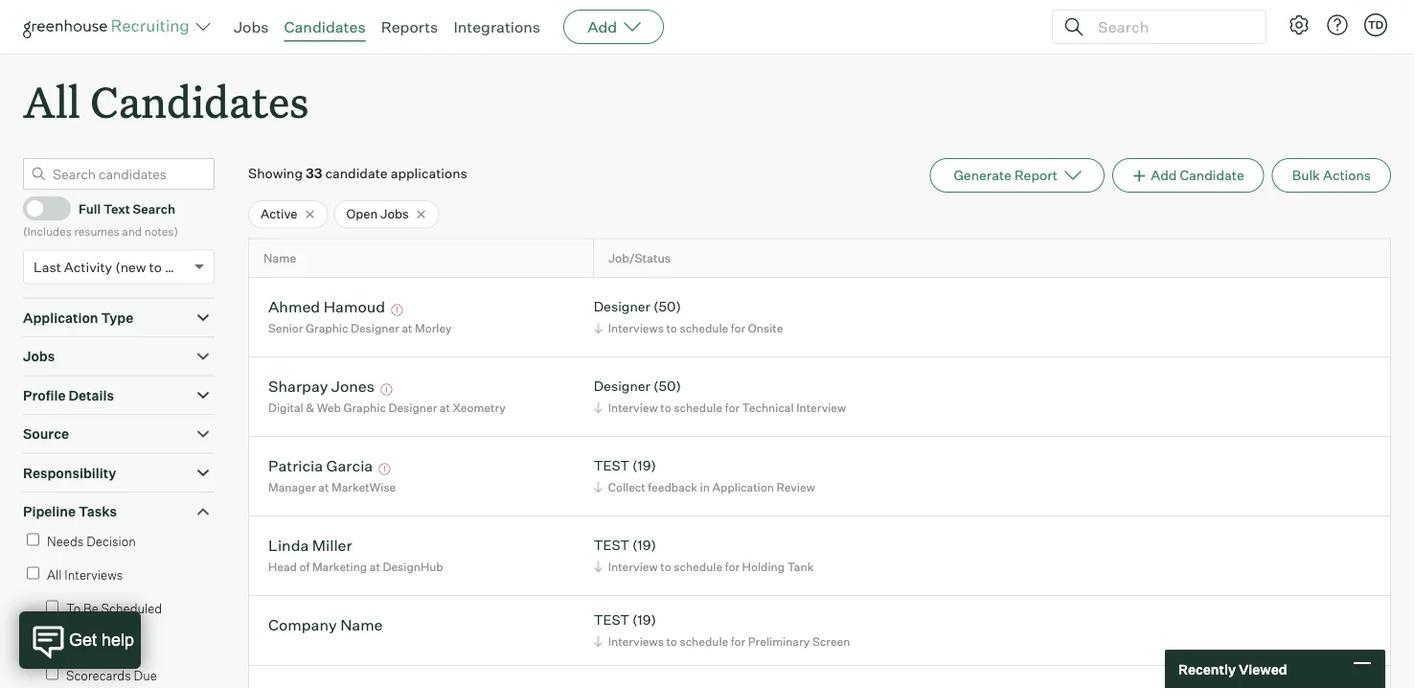Task type: locate. For each thing, give the bounding box(es) containing it.
screen
[[813, 634, 850, 648]]

head
[[268, 559, 297, 574]]

interviews inside test (19) interviews to schedule for preliminary screen
[[608, 634, 664, 648]]

1 vertical spatial all
[[47, 567, 62, 582]]

graphic down ahmed hamoud link
[[306, 321, 348, 335]]

candidates down jobs link
[[90, 73, 309, 129]]

interview up collect
[[608, 400, 658, 415]]

0 vertical spatial (19)
[[632, 457, 656, 474]]

scorecards due
[[66, 668, 157, 683]]

integrations
[[454, 17, 541, 36]]

To Be Scheduled checkbox
[[46, 601, 58, 613]]

full
[[79, 201, 101, 216]]

(50) up interview to schedule for technical interview link
[[653, 378, 681, 394]]

jobs
[[234, 17, 269, 36], [380, 206, 409, 222], [23, 348, 55, 365]]

scheduled up scorecards
[[66, 634, 127, 649]]

td button
[[1361, 10, 1391, 40]]

designer inside designer (50) interview to schedule for technical interview
[[594, 378, 651, 394]]

active
[[261, 206, 298, 222]]

(19) down interview to schedule for holding tank link
[[632, 612, 656, 628]]

test for test (19) collect feedback in application review
[[594, 457, 630, 474]]

details
[[68, 387, 114, 404]]

generate
[[954, 167, 1012, 184]]

candidates
[[284, 17, 366, 36], [90, 73, 309, 129]]

application
[[23, 309, 98, 326], [712, 480, 774, 494]]

test inside test (19) interviews to schedule for preliminary screen
[[594, 612, 630, 628]]

to be scheduled
[[66, 601, 162, 616]]

test inside test (19) collect feedback in application review
[[594, 457, 630, 474]]

(19) down collect
[[632, 537, 656, 554]]

for for designer (50) interviews to schedule for onsite
[[731, 321, 746, 335]]

for left technical
[[725, 400, 740, 415]]

candidates right jobs link
[[284, 17, 366, 36]]

patricia
[[268, 456, 323, 475]]

2 vertical spatial test
[[594, 612, 630, 628]]

name down active
[[264, 251, 296, 266]]

bulk actions
[[1292, 167, 1371, 184]]

for
[[731, 321, 746, 335], [725, 400, 740, 415], [725, 559, 740, 574], [731, 634, 746, 648]]

name
[[264, 251, 296, 266], [340, 615, 383, 634]]

for left onsite
[[731, 321, 746, 335]]

for left preliminary
[[731, 634, 746, 648]]

add
[[588, 17, 617, 36], [1151, 167, 1177, 184]]

add button
[[564, 10, 664, 44]]

all right all interviews checkbox
[[47, 567, 62, 582]]

at right marketing at the left of the page
[[370, 559, 380, 574]]

interviews inside designer (50) interviews to schedule for onsite
[[608, 321, 664, 335]]

for for test (19) interviews to schedule for preliminary screen
[[731, 634, 746, 648]]

1 (50) from the top
[[653, 298, 681, 315]]

1 vertical spatial application
[[712, 480, 774, 494]]

3 test from the top
[[594, 612, 630, 628]]

(50) up interviews to schedule for onsite link
[[653, 298, 681, 315]]

(50) inside designer (50) interview to schedule for technical interview
[[653, 378, 681, 394]]

interviews
[[608, 321, 664, 335], [64, 567, 123, 582], [608, 634, 664, 648]]

schedule inside test (19) interview to schedule for holding tank
[[674, 559, 723, 574]]

holding
[[742, 559, 785, 574]]

jobs right open
[[380, 206, 409, 222]]

to for test (19) interview to schedule for holding tank
[[660, 559, 671, 574]]

viewed
[[1239, 660, 1287, 677]]

0 vertical spatial add
[[588, 17, 617, 36]]

to down 'job/status'
[[666, 321, 677, 335]]

0 horizontal spatial add
[[588, 17, 617, 36]]

interview to schedule for holding tank link
[[591, 557, 819, 576]]

generate report
[[954, 167, 1058, 184]]

(19) inside test (19) interviews to schedule for preliminary screen
[[632, 612, 656, 628]]

to inside designer (50) interviews to schedule for onsite
[[666, 321, 677, 335]]

profile
[[23, 387, 66, 404]]

2 vertical spatial (19)
[[632, 612, 656, 628]]

(19) inside test (19) interview to schedule for holding tank
[[632, 537, 656, 554]]

test (19) interviews to schedule for preliminary screen
[[594, 612, 850, 648]]

1 vertical spatial (19)
[[632, 537, 656, 554]]

2 test from the top
[[594, 537, 630, 554]]

schedule inside designer (50) interview to schedule for technical interview
[[674, 400, 723, 415]]

checkmark image
[[32, 201, 46, 214]]

to down interview to schedule for holding tank link
[[666, 634, 677, 648]]

at
[[402, 321, 412, 335], [440, 400, 450, 415], [318, 480, 329, 494], [370, 559, 380, 574]]

application right the in
[[712, 480, 774, 494]]

to inside test (19) interviews to schedule for preliminary screen
[[666, 634, 677, 648]]

schedule up test (19) collect feedback in application review
[[674, 400, 723, 415]]

type
[[101, 309, 133, 326]]

1 test from the top
[[594, 457, 630, 474]]

2 (50) from the top
[[653, 378, 681, 394]]

senior
[[268, 321, 303, 335]]

for inside test (19) interview to schedule for holding tank
[[725, 559, 740, 574]]

to left old)
[[149, 258, 162, 275]]

scheduled
[[101, 601, 162, 616], [66, 634, 127, 649]]

2 vertical spatial interviews
[[608, 634, 664, 648]]

to inside test (19) interview to schedule for holding tank
[[660, 559, 671, 574]]

0 vertical spatial jobs
[[234, 17, 269, 36]]

application down last
[[23, 309, 98, 326]]

0 vertical spatial name
[[264, 251, 296, 266]]

candidate reports are now available! apply filters and select "view in app" element
[[930, 158, 1105, 193]]

(50)
[[653, 298, 681, 315], [653, 378, 681, 394]]

designhub
[[383, 559, 443, 574]]

interview right technical
[[797, 400, 846, 415]]

schedule down interview to schedule for holding tank link
[[680, 634, 729, 648]]

search
[[133, 201, 175, 216]]

(50) for ahmed hamoud
[[653, 298, 681, 315]]

0 vertical spatial test
[[594, 457, 630, 474]]

designer down 'job/status'
[[594, 298, 651, 315]]

(19) for test (19) interviews to schedule for preliminary screen
[[632, 612, 656, 628]]

feedback
[[648, 480, 698, 494]]

for inside designer (50) interviews to schedule for onsite
[[731, 321, 746, 335]]

configure image
[[1288, 13, 1311, 36]]

applications
[[391, 165, 467, 182]]

1 vertical spatial test
[[594, 537, 630, 554]]

add inside "popup button"
[[588, 17, 617, 36]]

schedule inside test (19) interviews to schedule for preliminary screen
[[680, 634, 729, 648]]

designer down the sharpay jones has been in technical interview for more than 14 days image
[[389, 400, 437, 415]]

hamoud
[[324, 297, 385, 316]]

0 horizontal spatial application
[[23, 309, 98, 326]]

and
[[122, 224, 142, 238]]

0 horizontal spatial name
[[264, 251, 296, 266]]

0 vertical spatial application
[[23, 309, 98, 326]]

linda miller link
[[268, 535, 352, 557]]

1 vertical spatial jobs
[[380, 206, 409, 222]]

for for test (19) interview to schedule for holding tank
[[725, 559, 740, 574]]

all
[[23, 73, 80, 129], [47, 567, 62, 582]]

1 horizontal spatial add
[[1151, 167, 1177, 184]]

bulk actions link
[[1272, 158, 1391, 193]]

(19)
[[632, 457, 656, 474], [632, 537, 656, 554], [632, 612, 656, 628]]

interviews for test
[[608, 634, 664, 648]]

designer down interviews to schedule for onsite link
[[594, 378, 651, 394]]

last
[[34, 258, 61, 275]]

2 horizontal spatial jobs
[[380, 206, 409, 222]]

schedule for test (19) interviews to schedule for preliminary screen
[[680, 634, 729, 648]]

greenhouse recruiting image
[[23, 15, 195, 38]]

ahmed hamoud
[[268, 297, 385, 316]]

td button
[[1365, 13, 1388, 36]]

old)
[[165, 258, 190, 275]]

3 (19) from the top
[[632, 612, 656, 628]]

schedule left holding
[[674, 559, 723, 574]]

(50) inside designer (50) interviews to schedule for onsite
[[653, 298, 681, 315]]

to inside designer (50) interview to schedule for technical interview
[[660, 400, 671, 415]]

showing
[[248, 165, 303, 182]]

(19) inside test (19) collect feedback in application review
[[632, 457, 656, 474]]

scheduled right be
[[101, 601, 162, 616]]

jobs up profile
[[23, 348, 55, 365]]

due
[[134, 668, 157, 683]]

for left holding
[[725, 559, 740, 574]]

1 vertical spatial add
[[1151, 167, 1177, 184]]

to for last activity (new to old)
[[149, 258, 162, 275]]

add for add
[[588, 17, 617, 36]]

digital
[[268, 400, 304, 415]]

sharpay
[[268, 376, 328, 395]]

1 horizontal spatial application
[[712, 480, 774, 494]]

sharpay jones
[[268, 376, 375, 395]]

garcia
[[326, 456, 373, 475]]

0 vertical spatial all
[[23, 73, 80, 129]]

2 (19) from the top
[[632, 537, 656, 554]]

interview inside test (19) interview to schedule for holding tank
[[608, 559, 658, 574]]

0 vertical spatial interviews
[[608, 321, 664, 335]]

schedule inside designer (50) interviews to schedule for onsite
[[680, 321, 729, 335]]

needs decision
[[47, 533, 136, 549]]

jobs left candidates link
[[234, 17, 269, 36]]

job/status
[[608, 251, 671, 266]]

33
[[306, 165, 322, 182]]

0 horizontal spatial jobs
[[23, 348, 55, 365]]

name right company
[[340, 615, 383, 634]]

(19) up collect
[[632, 457, 656, 474]]

senior graphic designer at morley
[[268, 321, 452, 335]]

application inside test (19) collect feedback in application review
[[712, 480, 774, 494]]

xeometry
[[453, 400, 506, 415]]

1 vertical spatial (50)
[[653, 378, 681, 394]]

all interviews
[[47, 567, 123, 582]]

company name link
[[268, 615, 383, 637]]

all down "greenhouse recruiting" image
[[23, 73, 80, 129]]

to
[[149, 258, 162, 275], [666, 321, 677, 335], [660, 400, 671, 415], [660, 559, 671, 574], [666, 634, 677, 648]]

to up test (19) collect feedback in application review
[[660, 400, 671, 415]]

&
[[306, 400, 314, 415]]

responsibility
[[23, 464, 116, 481]]

graphic down jones
[[344, 400, 386, 415]]

of
[[300, 559, 310, 574]]

test inside test (19) interview to schedule for holding tank
[[594, 537, 630, 554]]

pipeline tasks
[[23, 503, 117, 520]]

interview for (19)
[[608, 559, 658, 574]]

1 vertical spatial name
[[340, 615, 383, 634]]

interview down collect
[[608, 559, 658, 574]]

Scorecards Due checkbox
[[46, 668, 58, 680]]

for inside designer (50) interview to schedule for technical interview
[[725, 400, 740, 415]]

1 horizontal spatial name
[[340, 615, 383, 634]]

ahmed hamoud has been in onsite for more than 21 days image
[[389, 304, 406, 316]]

1 (19) from the top
[[632, 457, 656, 474]]

to down feedback
[[660, 559, 671, 574]]

all candidates
[[23, 73, 309, 129]]

schedule for test (19) interview to schedule for holding tank
[[674, 559, 723, 574]]

0 vertical spatial (50)
[[653, 298, 681, 315]]

schedule left onsite
[[680, 321, 729, 335]]

for inside test (19) interviews to schedule for preliminary screen
[[731, 634, 746, 648]]

onsite
[[748, 321, 783, 335]]



Task type: vqa. For each thing, say whether or not it's contained in the screenshot.
the Morley at the left of the page
yes



Task type: describe. For each thing, give the bounding box(es) containing it.
reports
[[381, 17, 438, 36]]

all for all interviews
[[47, 567, 62, 582]]

Scheduled checkbox
[[46, 634, 58, 647]]

add for add candidate
[[1151, 167, 1177, 184]]

technical
[[742, 400, 794, 415]]

add candidate link
[[1112, 158, 1265, 193]]

showing 33 candidate applications
[[248, 165, 467, 182]]

jones
[[331, 376, 375, 395]]

pipeline
[[23, 503, 76, 520]]

Search candidates field
[[23, 158, 215, 190]]

morley
[[415, 321, 452, 335]]

(50) for sharpay jones
[[653, 378, 681, 394]]

(new
[[115, 258, 146, 275]]

reports link
[[381, 17, 438, 36]]

linda
[[268, 535, 309, 555]]

designer (50) interviews to schedule for onsite
[[594, 298, 783, 335]]

0 vertical spatial candidates
[[284, 17, 366, 36]]

0 vertical spatial graphic
[[306, 321, 348, 335]]

(19) for test (19) interview to schedule for holding tank
[[632, 537, 656, 554]]

at down ahmed hamoud has been in onsite for more than 21 days icon at the left of the page
[[402, 321, 412, 335]]

collect feedback in application review link
[[591, 478, 820, 496]]

designer inside designer (50) interviews to schedule for onsite
[[594, 298, 651, 315]]

ahmed
[[268, 297, 320, 316]]

designer (50) interview to schedule for technical interview
[[594, 378, 846, 415]]

needs
[[47, 533, 84, 549]]

(19) for test (19) collect feedback in application review
[[632, 457, 656, 474]]

decision
[[86, 533, 136, 549]]

tank
[[787, 559, 814, 574]]

tasks
[[79, 503, 117, 520]]

actions
[[1323, 167, 1371, 184]]

for for designer (50) interview to schedule for technical interview
[[725, 400, 740, 415]]

sharpay jones link
[[268, 376, 375, 398]]

at inside the linda miller head of marketing at designhub
[[370, 559, 380, 574]]

review
[[777, 480, 815, 494]]

recently
[[1179, 660, 1236, 677]]

test for test (19) interviews to schedule for preliminary screen
[[594, 612, 630, 628]]

preliminary
[[748, 634, 810, 648]]

marketwise
[[332, 480, 396, 494]]

1 vertical spatial graphic
[[344, 400, 386, 415]]

company
[[268, 615, 337, 634]]

test (19) collect feedback in application review
[[594, 457, 815, 494]]

to for designer (50) interview to schedule for technical interview
[[660, 400, 671, 415]]

generate report button
[[930, 158, 1105, 193]]

to for test (19) interviews to schedule for preliminary screen
[[666, 634, 677, 648]]

candidates link
[[284, 17, 366, 36]]

to for designer (50) interviews to schedule for onsite
[[666, 321, 677, 335]]

last activity (new to old) option
[[34, 258, 190, 275]]

profile details
[[23, 387, 114, 404]]

add candidate
[[1151, 167, 1245, 184]]

resumes
[[74, 224, 119, 238]]

All Interviews checkbox
[[27, 567, 39, 579]]

2 vertical spatial jobs
[[23, 348, 55, 365]]

ahmed hamoud link
[[268, 297, 385, 319]]

report
[[1015, 167, 1058, 184]]

interviews for designer
[[608, 321, 664, 335]]

last activity (new to old)
[[34, 258, 190, 275]]

schedule for designer (50) interviews to schedule for onsite
[[680, 321, 729, 335]]

interview for (50)
[[608, 400, 658, 415]]

Search text field
[[1093, 13, 1249, 41]]

schedule for designer (50) interview to schedule for technical interview
[[674, 400, 723, 415]]

open jobs
[[346, 206, 409, 222]]

interviews to schedule for onsite link
[[591, 319, 788, 337]]

(includes
[[23, 224, 72, 238]]

sharpay jones has been in technical interview for more than 14 days image
[[378, 384, 395, 395]]

full text search (includes resumes and notes)
[[23, 201, 178, 238]]

0 vertical spatial scheduled
[[101, 601, 162, 616]]

patricia garcia
[[268, 456, 373, 475]]

candidate
[[325, 165, 388, 182]]

bulk
[[1292, 167, 1320, 184]]

patricia garcia has been in application review for more than 5 days image
[[376, 463, 393, 475]]

recently viewed
[[1179, 660, 1287, 677]]

patricia garcia link
[[268, 456, 373, 478]]

1 vertical spatial scheduled
[[66, 634, 127, 649]]

collect
[[608, 480, 646, 494]]

designer down ahmed hamoud has been in onsite for more than 21 days icon at the left of the page
[[351, 321, 399, 335]]

integrations link
[[454, 17, 541, 36]]

jobs link
[[234, 17, 269, 36]]

manager
[[268, 480, 316, 494]]

scorecards
[[66, 668, 131, 683]]

candidate
[[1180, 167, 1245, 184]]

open
[[346, 206, 378, 222]]

application type
[[23, 309, 133, 326]]

in
[[700, 480, 710, 494]]

company name
[[268, 615, 383, 634]]

at left the xeometry
[[440, 400, 450, 415]]

1 horizontal spatial jobs
[[234, 17, 269, 36]]

all for all candidates
[[23, 73, 80, 129]]

1 vertical spatial interviews
[[64, 567, 123, 582]]

interview to schedule for technical interview link
[[591, 398, 851, 417]]

manager at marketwise
[[268, 480, 396, 494]]

test for test (19) interview to schedule for holding tank
[[594, 537, 630, 554]]

linda miller head of marketing at designhub
[[268, 535, 443, 574]]

source
[[23, 426, 69, 442]]

at down patricia garcia link
[[318, 480, 329, 494]]

Needs Decision checkbox
[[27, 533, 39, 546]]

1 vertical spatial candidates
[[90, 73, 309, 129]]

td
[[1368, 18, 1384, 31]]

notes)
[[144, 224, 178, 238]]

to
[[66, 601, 81, 616]]



